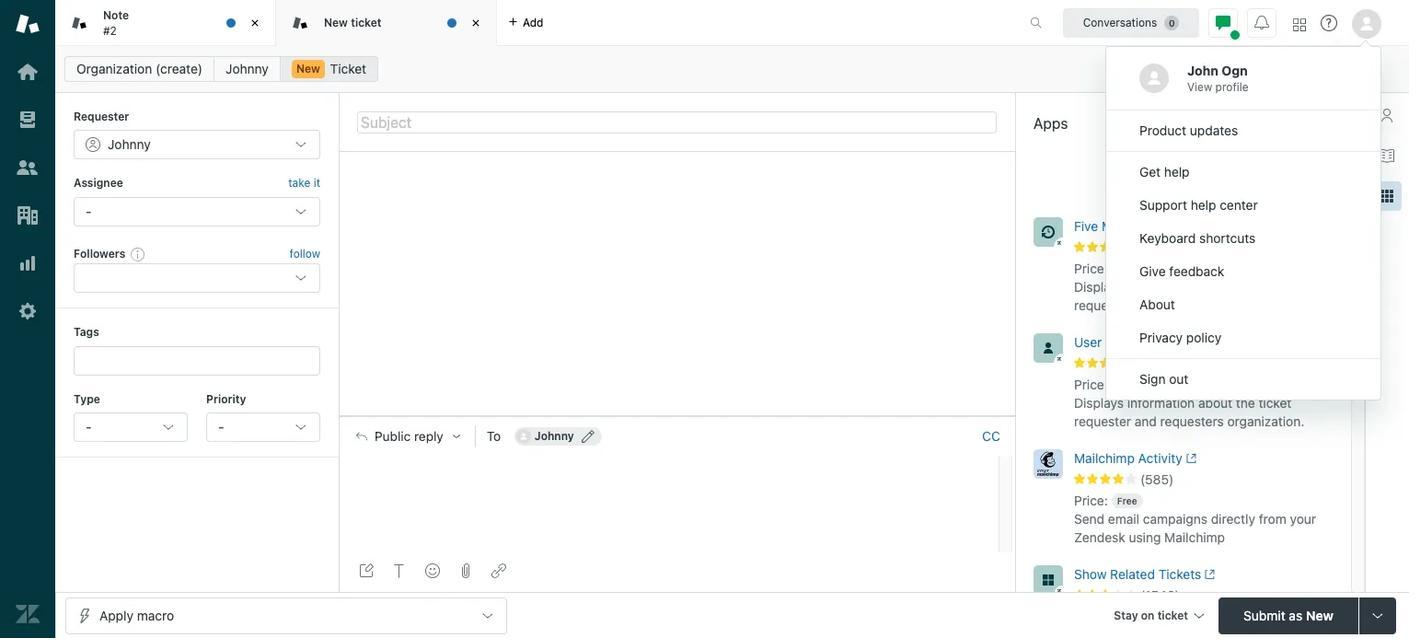Task type: describe. For each thing, give the bounding box(es) containing it.
reply
[[414, 429, 444, 444]]

to
[[487, 428, 501, 444]]

views image
[[16, 108, 40, 132]]

as
[[1289, 607, 1303, 623]]

show related tickets
[[1075, 566, 1202, 582]]

follow button
[[290, 246, 320, 262]]

2 horizontal spatial the
[[1286, 279, 1306, 295]]

- for type
[[86, 419, 92, 435]]

(585)
[[1141, 471, 1174, 487]]

send
[[1075, 511, 1105, 527]]

get started image
[[16, 60, 40, 84]]

add
[[523, 15, 544, 29]]

updates
[[1190, 122, 1239, 138]]

price: for displays
[[1075, 377, 1108, 392]]

five most recent
[[1075, 218, 1177, 234]]

on
[[1142, 608, 1155, 622]]

(opens in a new tab) image for show related tickets
[[1202, 569, 1216, 580]]

organization (create)
[[76, 61, 203, 76]]

admin image
[[16, 299, 40, 323]]

user data image
[[1034, 333, 1063, 363]]

apps to get you started
[[1112, 168, 1255, 184]]

recent
[[1135, 218, 1177, 234]]

submit as new
[[1244, 607, 1334, 623]]

insert emojis image
[[425, 563, 440, 578]]

stay on ticket button
[[1106, 597, 1212, 637]]

recent
[[1202, 279, 1240, 295]]

Subject field
[[357, 111, 997, 133]]

edit user image
[[582, 430, 595, 443]]

using
[[1129, 529, 1161, 545]]

tabs tab list
[[55, 0, 1011, 46]]

user
[[1075, 334, 1102, 350]]

priority
[[206, 392, 246, 406]]

- button for type
[[74, 412, 188, 442]]

public reply button
[[340, 417, 475, 456]]

sign out
[[1140, 371, 1189, 387]]

email
[[1108, 511, 1140, 527]]

stay
[[1114, 608, 1139, 622]]

help for get
[[1165, 164, 1190, 180]]

support help center
[[1140, 197, 1258, 213]]

main element
[[0, 0, 55, 638]]

johnny for requester
[[108, 137, 151, 152]]

product updates
[[1140, 122, 1239, 138]]

tags element
[[74, 346, 320, 375]]

stay on ticket
[[1114, 608, 1189, 622]]

and
[[1135, 413, 1157, 429]]

requester element
[[74, 130, 320, 160]]

customer context image
[[1380, 108, 1395, 122]]

policy
[[1187, 330, 1222, 345]]

requester inside price: free displays information about the ticket requester and requesters organization.
[[1075, 413, 1132, 429]]

4 stars. 585 reviews. element
[[1075, 471, 1341, 488]]

price: free display the five most recent tickets the requester has submitted
[[1075, 261, 1306, 313]]

(1546)
[[1141, 587, 1180, 603]]

view
[[1188, 80, 1213, 94]]

price: for send
[[1075, 493, 1108, 508]]

organization
[[76, 61, 152, 76]]

note
[[103, 8, 129, 22]]

user data link
[[1075, 333, 1307, 355]]

to
[[1147, 168, 1159, 184]]

mailchimp activity link
[[1075, 449, 1307, 471]]

followers
[[74, 247, 125, 260]]

notifications image
[[1255, 15, 1270, 30]]

about
[[1140, 296, 1176, 312]]

conversations
[[1083, 15, 1158, 29]]

most
[[1169, 279, 1199, 295]]

(opens in a new tab) image for user data
[[1134, 337, 1148, 348]]

tickets
[[1159, 566, 1202, 582]]

ticket inside dropdown button
[[1158, 608, 1189, 622]]

five
[[1075, 218, 1099, 234]]

tab containing note
[[55, 0, 276, 46]]

followers element
[[74, 263, 320, 293]]

john ogn view profile
[[1188, 63, 1249, 94]]

2 vertical spatial new
[[1307, 607, 1334, 623]]

about menu item
[[1107, 288, 1381, 321]]

give feedback
[[1140, 263, 1225, 279]]

rocklobster@gmail.com image
[[516, 429, 531, 444]]

has
[[1135, 297, 1156, 313]]

(create)
[[156, 61, 203, 76]]

about
[[1199, 395, 1233, 411]]

support
[[1140, 197, 1188, 213]]

profile
[[1216, 80, 1249, 94]]

(11366)
[[1141, 355, 1186, 371]]

price: free displays information about the ticket requester and requesters organization.
[[1075, 377, 1305, 429]]

product updates menu item
[[1107, 114, 1381, 147]]

add button
[[497, 0, 555, 45]]

five most recent image
[[1034, 217, 1063, 247]]

Public reply composer text field
[[348, 456, 993, 494]]

macro
[[137, 607, 174, 623]]

price: for display
[[1075, 261, 1108, 276]]

show related tickets link
[[1075, 565, 1307, 587]]

- inside assignee 'element'
[[86, 203, 92, 219]]

privacy
[[1140, 330, 1183, 345]]

show related tickets image
[[1034, 565, 1063, 595]]

ticket inside tab
[[351, 15, 382, 29]]

0 horizontal spatial mailchimp
[[1075, 450, 1135, 466]]

reporting image
[[16, 251, 40, 275]]

ticket
[[330, 61, 367, 76]]

secondary element
[[55, 51, 1410, 87]]

(opens in a new tab) image for five most recent
[[1177, 221, 1191, 232]]

zendesk support image
[[16, 12, 40, 36]]

product
[[1140, 122, 1187, 138]]

public reply
[[375, 429, 444, 444]]

info on adding followers image
[[131, 247, 146, 261]]

requesters
[[1161, 413, 1224, 429]]

requester
[[74, 110, 129, 123]]

display
[[1075, 279, 1118, 295]]

shortcuts
[[1200, 230, 1256, 246]]

sign out menu item
[[1107, 363, 1381, 396]]

johnny for to
[[535, 429, 574, 443]]

new ticket
[[324, 15, 382, 29]]



Task type: vqa. For each thing, say whether or not it's contained in the screenshot.
Zone
no



Task type: locate. For each thing, give the bounding box(es) containing it.
new up ticket at the top left
[[324, 15, 348, 29]]

minimize composer image
[[670, 409, 685, 423]]

free inside price: free display the five most recent tickets the requester has submitted
[[1118, 263, 1138, 274]]

get help image
[[1321, 15, 1338, 31]]

0 vertical spatial free
[[1118, 263, 1138, 274]]

activity
[[1139, 450, 1183, 466]]

new for new ticket
[[324, 15, 348, 29]]

(8605)
[[1141, 239, 1182, 255]]

1 requester from the top
[[1075, 297, 1132, 313]]

free inside price: free send email campaigns directly from your zendesk using mailchimp
[[1118, 495, 1138, 506]]

mailchimp activity
[[1075, 450, 1183, 466]]

3 stars. 1546 reviews. element
[[1075, 587, 1341, 604]]

zendesk image
[[16, 602, 40, 626]]

cc
[[983, 428, 1001, 444]]

format text image
[[392, 563, 407, 578]]

(opens in a new tab) image up (11366)
[[1134, 337, 1148, 348]]

apps for apps to get you started
[[1112, 168, 1143, 184]]

close image inside new ticket tab
[[467, 14, 485, 32]]

0 vertical spatial apps
[[1034, 115, 1068, 132]]

new ticket tab
[[276, 0, 497, 46]]

mailchimp inside price: free send email campaigns directly from your zendesk using mailchimp
[[1165, 529, 1226, 545]]

displays
[[1075, 395, 1124, 411]]

johnny right rocklobster@gmail.com image
[[535, 429, 574, 443]]

0 vertical spatial price:
[[1075, 261, 1108, 276]]

help inside menu item
[[1165, 164, 1190, 180]]

zendesk products image
[[1294, 18, 1307, 31]]

mailchimp
[[1075, 450, 1135, 466], [1165, 529, 1226, 545]]

price: inside price: free display the five most recent tickets the requester has submitted
[[1075, 261, 1108, 276]]

1 vertical spatial price:
[[1075, 377, 1108, 392]]

avatar image right get help icon
[[1353, 9, 1382, 39]]

requester down displays
[[1075, 413, 1132, 429]]

price: up the send
[[1075, 493, 1108, 508]]

apps image
[[1380, 189, 1395, 203]]

1 horizontal spatial apps
[[1112, 168, 1143, 184]]

3 free from the top
[[1118, 495, 1138, 506]]

1 horizontal spatial new
[[324, 15, 348, 29]]

five
[[1144, 279, 1165, 295]]

give
[[1140, 263, 1166, 279]]

organization.
[[1228, 413, 1305, 429]]

draft mode image
[[359, 563, 374, 578]]

close image
[[246, 14, 264, 32], [467, 14, 485, 32]]

ticket up ticket at the top left
[[351, 15, 382, 29]]

displays possible ticket submission types image
[[1371, 608, 1386, 623]]

1 horizontal spatial help
[[1191, 197, 1217, 213]]

keyboard
[[1140, 230, 1196, 246]]

the up 'organization.'
[[1236, 395, 1256, 411]]

2 horizontal spatial new
[[1307, 607, 1334, 623]]

2 vertical spatial price:
[[1075, 493, 1108, 508]]

price: up displays
[[1075, 377, 1108, 392]]

submitted
[[1160, 297, 1220, 313]]

five most recent link
[[1075, 217, 1307, 239]]

price: inside price: free send email campaigns directly from your zendesk using mailchimp
[[1075, 493, 1108, 508]]

(opens in a new tab) image
[[1177, 221, 1191, 232], [1134, 337, 1148, 348]]

0 horizontal spatial (opens in a new tab) image
[[1134, 337, 1148, 348]]

johnny
[[226, 61, 269, 76], [108, 137, 151, 152], [535, 429, 574, 443]]

assignee element
[[74, 197, 320, 226]]

1 horizontal spatial (opens in a new tab) image
[[1177, 221, 1191, 232]]

john
[[1188, 63, 1219, 78]]

type
[[74, 392, 100, 406]]

note #2
[[103, 8, 129, 37]]

2 - button from the left
[[206, 412, 320, 442]]

0 horizontal spatial the
[[1121, 279, 1141, 295]]

2 horizontal spatial johnny
[[535, 429, 574, 443]]

new inside secondary "element"
[[296, 62, 320, 76]]

3 stars. 8605 reviews. element
[[1075, 239, 1341, 256]]

button displays agent's chat status as online. image
[[1216, 15, 1231, 30]]

free for email
[[1118, 495, 1138, 506]]

it
[[314, 176, 320, 190]]

give feedback menu item
[[1107, 255, 1381, 288]]

requester
[[1075, 297, 1132, 313], [1075, 413, 1132, 429]]

free left the sign
[[1118, 379, 1138, 390]]

0 horizontal spatial johnny
[[108, 137, 151, 152]]

- down the type at the bottom left of the page
[[86, 419, 92, 435]]

price: inside price: free displays information about the ticket requester and requesters organization.
[[1075, 377, 1108, 392]]

apply macro
[[99, 607, 174, 623]]

(opens in a new tab) image up the 4 stars. 585 reviews. element at the bottom
[[1183, 453, 1197, 464]]

menu containing john ogn
[[1106, 46, 1382, 401]]

0 vertical spatial (opens in a new tab) image
[[1177, 221, 1191, 232]]

tickets
[[1244, 279, 1283, 295]]

free up email
[[1118, 495, 1138, 506]]

customers image
[[16, 156, 40, 180]]

public
[[375, 429, 411, 444]]

0 horizontal spatial avatar image
[[1140, 64, 1169, 93]]

- button down the type at the bottom left of the page
[[74, 412, 188, 442]]

most
[[1102, 218, 1132, 234]]

free inside price: free displays information about the ticket requester and requesters organization.
[[1118, 379, 1138, 390]]

0 horizontal spatial - button
[[74, 412, 188, 442]]

1 price: from the top
[[1075, 261, 1108, 276]]

1 horizontal spatial ticket
[[1158, 608, 1189, 622]]

2 vertical spatial free
[[1118, 495, 1138, 506]]

1 horizontal spatial johnny
[[226, 61, 269, 76]]

knowledge image
[[1380, 148, 1395, 163]]

assignee
[[74, 176, 123, 190]]

avatar image left view
[[1140, 64, 1169, 93]]

out
[[1170, 371, 1189, 387]]

the inside price: free displays information about the ticket requester and requesters organization.
[[1236, 395, 1256, 411]]

(opens in a new tab) image down support help center
[[1177, 221, 1191, 232]]

the up has
[[1121, 279, 1141, 295]]

help
[[1165, 164, 1190, 180], [1191, 197, 1217, 213]]

take it button
[[288, 174, 320, 193]]

johnny down requester
[[108, 137, 151, 152]]

requester down display
[[1075, 297, 1132, 313]]

get help
[[1140, 164, 1190, 180]]

(opens in a new tab) image
[[1183, 453, 1197, 464], [1202, 569, 1216, 580]]

price: free send email campaigns directly from your zendesk using mailchimp
[[1075, 493, 1317, 545]]

close image up johnny link
[[246, 14, 264, 32]]

1 - button from the left
[[74, 412, 188, 442]]

johnny link
[[214, 56, 281, 82]]

help right to
[[1165, 164, 1190, 180]]

ticket inside price: free displays information about the ticket requester and requesters organization.
[[1259, 395, 1292, 411]]

0 horizontal spatial ticket
[[351, 15, 382, 29]]

privacy policy
[[1140, 330, 1222, 345]]

0 vertical spatial new
[[324, 15, 348, 29]]

-
[[86, 203, 92, 219], [86, 419, 92, 435], [218, 419, 224, 435]]

data
[[1106, 334, 1134, 350]]

new left ticket at the top left
[[296, 62, 320, 76]]

you
[[1186, 168, 1208, 184]]

0 horizontal spatial (opens in a new tab) image
[[1183, 453, 1197, 464]]

0 horizontal spatial apps
[[1034, 115, 1068, 132]]

free for information
[[1118, 379, 1138, 390]]

- down assignee
[[86, 203, 92, 219]]

1 horizontal spatial (opens in a new tab) image
[[1202, 569, 1216, 580]]

mailchimp down the campaigns
[[1165, 529, 1226, 545]]

- button for priority
[[206, 412, 320, 442]]

2 requester from the top
[[1075, 413, 1132, 429]]

the right tickets
[[1286, 279, 1306, 295]]

organizations image
[[16, 203, 40, 227]]

mailchimp activity image
[[1034, 449, 1063, 479]]

1 vertical spatial free
[[1118, 379, 1138, 390]]

get
[[1140, 164, 1161, 180]]

price: up display
[[1075, 261, 1108, 276]]

apps for apps
[[1034, 115, 1068, 132]]

2 price: from the top
[[1075, 377, 1108, 392]]

0 vertical spatial help
[[1165, 164, 1190, 180]]

1 free from the top
[[1118, 263, 1138, 274]]

from
[[1259, 511, 1287, 527]]

- for priority
[[218, 419, 224, 435]]

2 vertical spatial johnny
[[535, 429, 574, 443]]

keyboard shortcuts
[[1140, 230, 1256, 246]]

free left give
[[1118, 263, 1138, 274]]

johnny inside secondary "element"
[[226, 61, 269, 76]]

johnny right (create)
[[226, 61, 269, 76]]

3 price: from the top
[[1075, 493, 1108, 508]]

1 horizontal spatial the
[[1236, 395, 1256, 411]]

related
[[1111, 566, 1155, 582]]

1 vertical spatial avatar image
[[1140, 64, 1169, 93]]

apply
[[99, 607, 133, 623]]

1 vertical spatial requester
[[1075, 413, 1132, 429]]

ticket
[[351, 15, 382, 29], [1259, 395, 1292, 411], [1158, 608, 1189, 622]]

- button
[[74, 412, 188, 442], [206, 412, 320, 442]]

support help center menu item
[[1107, 189, 1381, 222]]

1 horizontal spatial - button
[[206, 412, 320, 442]]

zendesk
[[1075, 529, 1126, 545]]

1 vertical spatial (opens in a new tab) image
[[1202, 569, 1216, 580]]

1 horizontal spatial mailchimp
[[1165, 529, 1226, 545]]

1 vertical spatial ticket
[[1259, 395, 1292, 411]]

0 horizontal spatial help
[[1165, 164, 1190, 180]]

cc button
[[982, 428, 1001, 445]]

take it
[[288, 176, 320, 190]]

feedback
[[1170, 263, 1225, 279]]

requester inside price: free display the five most recent tickets the requester has submitted
[[1075, 297, 1132, 313]]

1 vertical spatial (opens in a new tab) image
[[1134, 337, 1148, 348]]

information
[[1128, 395, 1195, 411]]

mailchimp down and
[[1075, 450, 1135, 466]]

get help menu item
[[1107, 156, 1381, 189]]

(opens in a new tab) image inside the show related tickets link
[[1202, 569, 1216, 580]]

(opens in a new tab) image inside user data link
[[1134, 337, 1148, 348]]

help up five most recent link
[[1191, 197, 1217, 213]]

1 horizontal spatial close image
[[467, 14, 485, 32]]

help for support
[[1191, 197, 1217, 213]]

ogn
[[1222, 63, 1248, 78]]

new right as
[[1307, 607, 1334, 623]]

(opens in a new tab) image up 3 stars. 1546 reviews. element
[[1202, 569, 1216, 580]]

2 free from the top
[[1118, 379, 1138, 390]]

center
[[1220, 197, 1258, 213]]

0 vertical spatial avatar image
[[1353, 9, 1382, 39]]

(opens in a new tab) image inside mailchimp activity link
[[1183, 453, 1197, 464]]

tags
[[74, 325, 99, 339]]

directly
[[1211, 511, 1256, 527]]

submit
[[1244, 607, 1286, 623]]

2 horizontal spatial ticket
[[1259, 395, 1292, 411]]

ticket down (1546)
[[1158, 608, 1189, 622]]

take
[[288, 176, 311, 190]]

(opens in a new tab) image for mailchimp activity
[[1183, 453, 1197, 464]]

1 vertical spatial johnny
[[108, 137, 151, 152]]

follow
[[290, 247, 320, 261]]

close image left add popup button
[[467, 14, 485, 32]]

menu
[[1106, 46, 1382, 401]]

avatar image
[[1353, 9, 1382, 39], [1140, 64, 1169, 93]]

keyboard shortcuts menu item
[[1107, 222, 1381, 255]]

0 vertical spatial ticket
[[351, 15, 382, 29]]

0 vertical spatial mailchimp
[[1075, 450, 1135, 466]]

free for the
[[1118, 263, 1138, 274]]

0 vertical spatial requester
[[1075, 297, 1132, 313]]

- down priority
[[218, 419, 224, 435]]

get
[[1162, 168, 1183, 184]]

1 horizontal spatial avatar image
[[1353, 9, 1382, 39]]

1 vertical spatial apps
[[1112, 168, 1143, 184]]

new inside tab
[[324, 15, 348, 29]]

tab
[[55, 0, 276, 46]]

1 vertical spatial new
[[296, 62, 320, 76]]

2 vertical spatial ticket
[[1158, 608, 1189, 622]]

ticket up 'organization.'
[[1259, 395, 1292, 411]]

0 vertical spatial johnny
[[226, 61, 269, 76]]

new for new
[[296, 62, 320, 76]]

0 vertical spatial (opens in a new tab) image
[[1183, 453, 1197, 464]]

1 vertical spatial help
[[1191, 197, 1217, 213]]

1 vertical spatial mailchimp
[[1165, 529, 1226, 545]]

add attachment image
[[459, 563, 473, 578]]

avatar image inside menu
[[1140, 64, 1169, 93]]

apps
[[1034, 115, 1068, 132], [1112, 168, 1143, 184]]

privacy policy menu item
[[1107, 321, 1381, 354]]

add link (cmd k) image
[[492, 563, 506, 578]]

johnny inside requester element
[[108, 137, 151, 152]]

3 stars. 11366 reviews. element
[[1075, 355, 1341, 372]]

1 close image from the left
[[246, 14, 264, 32]]

0 horizontal spatial close image
[[246, 14, 264, 32]]

help inside menu item
[[1191, 197, 1217, 213]]

2 close image from the left
[[467, 14, 485, 32]]

(opens in a new tab) image inside five most recent link
[[1177, 221, 1191, 232]]

organization (create) button
[[64, 56, 215, 82]]

sign
[[1140, 371, 1166, 387]]

free
[[1118, 263, 1138, 274], [1118, 379, 1138, 390], [1118, 495, 1138, 506]]

the
[[1121, 279, 1141, 295], [1286, 279, 1306, 295], [1236, 395, 1256, 411]]

0 horizontal spatial new
[[296, 62, 320, 76]]

- button down priority
[[206, 412, 320, 442]]

price:
[[1075, 261, 1108, 276], [1075, 377, 1108, 392], [1075, 493, 1108, 508]]

campaigns
[[1143, 511, 1208, 527]]



